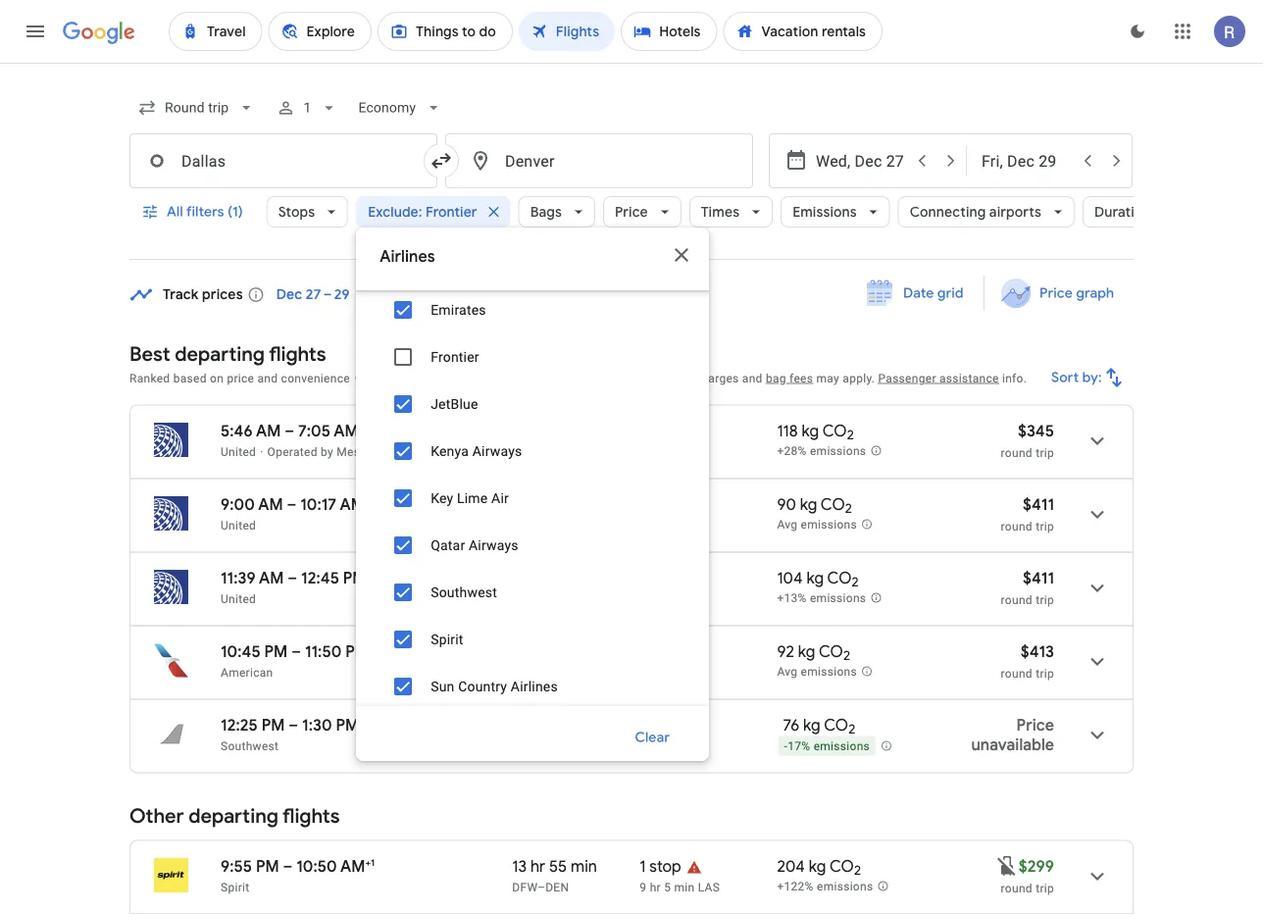 Task type: vqa. For each thing, say whether or not it's contained in the screenshot.
"4.7" inside 4.7 Out Of 5 Stars From 15,147 Reviews image
no



Task type: locate. For each thing, give the bounding box(es) containing it.
american
[[221, 666, 273, 679]]

united inside 11:39 am – 12:45 pm united
[[221, 592, 256, 606]]

4 round from the top
[[1001, 667, 1033, 680]]

2 inside 76 kg co 2
[[849, 721, 856, 738]]

all filters (1) button
[[130, 188, 259, 235]]

kg right 76
[[804, 715, 821, 735]]

southwest down the qatar airways
[[431, 584, 497, 600]]

0 vertical spatial airways
[[473, 443, 522, 459]]

avg emissions down 92 kg co 2
[[777, 665, 857, 679]]

345 US dollars text field
[[1018, 421, 1055, 441]]

main content
[[130, 269, 1134, 914]]

0 vertical spatial avg
[[777, 518, 798, 532]]

united for 10:17
[[221, 519, 256, 532]]

airlines down exclude:
[[380, 247, 435, 267]]

kg for 104
[[807, 568, 824, 588]]

mesa
[[337, 445, 367, 459]]

2 right 90
[[846, 501, 853, 517]]

flights for best departing flights
[[269, 341, 326, 366]]

emissions down 92 kg co 2
[[801, 665, 857, 679]]

$411 left the flight details. leaves dallas/fort worth international airport at 11:39 am on wednesday, december 27 and arrives at denver international airport at 12:45 pm on wednesday, december 27. icon
[[1023, 568, 1055, 588]]

min inside layover (1 of 1) is a 9 hr 5 min overnight layover at harry reid international airport in las vegas. element
[[675, 881, 695, 894]]

3 trip from the top
[[1036, 593, 1055, 607]]

0 horizontal spatial and
[[258, 371, 278, 385]]

kg inside 92 kg co 2
[[798, 642, 816, 662]]

– for 10:50
[[283, 857, 293, 877]]

all filters (1)
[[167, 203, 243, 221]]

flights
[[269, 341, 326, 366], [283, 804, 340, 829]]

kg up +122% emissions
[[809, 857, 827, 877]]

frontier
[[426, 203, 477, 221], [431, 349, 480, 365]]

key lime air
[[431, 490, 509, 506]]

kg right the 92
[[798, 642, 816, 662]]

co for 118
[[823, 421, 847, 441]]

trip inside $345 round trip
[[1036, 446, 1055, 460]]

emissions button
[[781, 188, 891, 235]]

– for 10:17
[[287, 494, 297, 515]]

+ right the "taxes"
[[546, 371, 553, 385]]

– inside 11:39 am – 12:45 pm united
[[288, 568, 297, 588]]

and
[[258, 371, 278, 385], [743, 371, 763, 385]]

dfw
[[512, 445, 538, 459], [512, 666, 538, 679], [512, 881, 538, 894]]

dfw down 13
[[512, 881, 538, 894]]

airways up air
[[473, 443, 522, 459]]

2 inside '118 kg co 2'
[[847, 427, 854, 444]]

fees left for
[[556, 371, 580, 385]]

1 vertical spatial flights
[[283, 804, 340, 829]]

1 horizontal spatial and
[[743, 371, 763, 385]]

operated by mesa airlines dba united express
[[267, 445, 524, 459]]

hr inside 13 hr 55 min dfw – den
[[531, 857, 546, 877]]

+122% emissions
[[777, 880, 874, 894]]

airways
[[473, 443, 522, 459], [469, 537, 519, 553]]

Arrival time: 10:50 AM on  Thursday, December 28. text field
[[297, 857, 375, 877]]

united
[[221, 445, 256, 459], [442, 445, 477, 459], [221, 519, 256, 532], [221, 592, 256, 606]]

0 vertical spatial frontier
[[426, 203, 477, 221]]

round down $411 text box
[[1001, 520, 1033, 533]]

spirit up sun
[[431, 631, 464, 648]]

0 vertical spatial $411 round trip
[[1001, 494, 1055, 533]]

main content containing best departing flights
[[130, 269, 1134, 914]]

co inside 204 kg co 2
[[830, 857, 854, 877]]

$411 round trip for 411 us dollars text box
[[1001, 568, 1055, 607]]

co up +13% emissions
[[828, 568, 852, 588]]

frontier up include
[[431, 349, 480, 365]]

southwest down departure time: 12:25 pm. text box
[[221, 739, 279, 753]]

change appearance image
[[1115, 8, 1162, 55]]

united inside 9:00 am – 10:17 am united
[[221, 519, 256, 532]]

– inside 10:45 pm – 11:50 pm american
[[292, 642, 301, 662]]

assistance
[[940, 371, 999, 385]]

Departure time: 9:55 PM. text field
[[221, 857, 279, 877]]

dfw right country
[[512, 666, 538, 679]]

kg for 118
[[802, 421, 819, 441]]

kenya
[[431, 443, 469, 459]]

co inside '118 kg co 2'
[[823, 421, 847, 441]]

+ right 10:50
[[366, 857, 371, 869]]

leaves dallas/fort worth international airport at 10:45 pm on wednesday, december 27 and arrives at denver international airport at 11:50 pm on wednesday, december 27. element
[[221, 642, 369, 662]]

2 vertical spatial price
[[1017, 715, 1055, 735]]

spirit down 9:55
[[221, 881, 250, 894]]

kg inside 76 kg co 2
[[804, 715, 821, 735]]

1 and from the left
[[258, 371, 278, 385]]

am inside 11:39 am – 12:45 pm united
[[259, 568, 284, 588]]

–
[[285, 421, 294, 441], [287, 494, 297, 515], [288, 568, 297, 588], [292, 642, 301, 662], [289, 715, 298, 735], [283, 857, 293, 877], [538, 881, 546, 894]]

trip down "$413"
[[1036, 667, 1055, 680]]

co inside 90 kg co 2
[[821, 494, 846, 515]]

connecting airports
[[910, 203, 1042, 221]]

– for 1:30
[[289, 715, 298, 735]]

kg inside 204 kg co 2
[[809, 857, 827, 877]]

1 button
[[268, 84, 347, 131]]

9:55 pm – 10:50 am + 1
[[221, 857, 375, 877]]

avg emissions for 92
[[777, 665, 857, 679]]

emissions down 104 kg co 2
[[810, 592, 867, 606]]

frontier inside popup button
[[426, 203, 477, 221]]

avg down 90
[[777, 518, 798, 532]]

1 avg emissions from the top
[[777, 518, 857, 532]]

loading results progress bar
[[0, 63, 1264, 67]]

clear button
[[612, 714, 694, 761]]

united down 11:39
[[221, 592, 256, 606]]

2 inside 104 kg co 2
[[852, 574, 859, 591]]

min right 17
[[561, 494, 588, 515]]

+ inside the 9:55 pm – 10:50 am + 1
[[366, 857, 371, 869]]

1 inside popup button
[[303, 100, 311, 116]]

dfw for 11:50 pm
[[512, 666, 538, 679]]

flight details. leaves dallas/fort worth international airport at 9:55 pm on wednesday, december 27 and arrives at denver international airport at 10:50 am on thursday, december 28. image
[[1074, 853, 1121, 900]]

co up +122% emissions
[[830, 857, 854, 877]]

any
[[435, 286, 461, 304]]

4 trip from the top
[[1036, 667, 1055, 680]]

flight details. leaves dallas/fort worth international airport at 11:39 am on wednesday, december 27 and arrives at denver international airport at 12:45 pm on wednesday, december 27. image
[[1074, 565, 1121, 612]]

pm
[[343, 568, 367, 588], [264, 642, 288, 662], [346, 642, 369, 662], [262, 715, 285, 735], [336, 715, 359, 735], [256, 857, 279, 877]]

1 vertical spatial +
[[366, 857, 371, 869]]

$411 round trip up 413 us dollars text field
[[1001, 568, 1055, 607]]

2 inside 92 kg co 2
[[844, 648, 851, 664]]

dfw up 2 hr 17 min
[[512, 445, 538, 459]]

flight details. leaves dallas love field airport at 12:25 pm on wednesday, december 27 and arrives at denver international airport at 1:30 pm on wednesday, december 27. image
[[1074, 712, 1121, 759]]

nonstop
[[643, 715, 704, 735]]

round inside $413 round trip
[[1001, 667, 1033, 680]]

1 vertical spatial avg
[[777, 665, 798, 679]]

1 $411 round trip from the top
[[1001, 494, 1055, 533]]

2 inside 204 kg co 2
[[854, 863, 861, 879]]

by
[[321, 445, 334, 459]]

trip
[[1036, 446, 1055, 460], [1036, 520, 1055, 533], [1036, 593, 1055, 607], [1036, 667, 1055, 680], [1036, 882, 1055, 895]]

stops
[[278, 203, 315, 221]]

round for 90
[[1001, 520, 1033, 533]]

min
[[561, 494, 588, 515], [571, 857, 597, 877], [675, 881, 695, 894]]

leaves dallas love field airport at 12:25 pm on wednesday, december 27 and arrives at denver international airport at 1:30 pm on wednesday, december 27. element
[[221, 715, 359, 735]]

0 vertical spatial price
[[615, 203, 648, 221]]

hr for 9
[[650, 881, 661, 894]]

duration button
[[1083, 188, 1185, 235]]

united down 9:00
[[221, 519, 256, 532]]

$345 round trip
[[1001, 421, 1055, 460]]

co for 90
[[821, 494, 846, 515]]

2 vertical spatial hr
[[650, 881, 661, 894]]

united down 5:46
[[221, 445, 256, 459]]

1 vertical spatial southwest
[[221, 739, 279, 753]]

price left the flight details. leaves dallas love field airport at 12:25 pm on wednesday, december 27 and arrives at denver international airport at 1:30 pm on wednesday, december 27. icon
[[1017, 715, 1055, 735]]

avg for 90
[[777, 518, 798, 532]]

0 vertical spatial southwest
[[431, 584, 497, 600]]

2 avg from the top
[[777, 665, 798, 679]]

sun country airlines
[[431, 678, 558, 695]]

and right "price"
[[258, 371, 278, 385]]

round down $345
[[1001, 446, 1033, 460]]

1 vertical spatial avg emissions
[[777, 665, 857, 679]]

1 vertical spatial min
[[571, 857, 597, 877]]

1 vertical spatial departing
[[189, 804, 278, 829]]

0 vertical spatial +
[[546, 371, 553, 385]]

0 vertical spatial $411
[[1023, 494, 1055, 515]]

1 vertical spatial spirit
[[221, 881, 250, 894]]

0 vertical spatial flights
[[269, 341, 326, 366]]

– left 12:45
[[288, 568, 297, 588]]

0 vertical spatial spirit
[[431, 631, 464, 648]]

min right 55
[[571, 857, 597, 877]]

Departure text field
[[816, 134, 907, 187]]

am right 9:00
[[258, 494, 283, 515]]

las
[[698, 881, 720, 894]]

price inside price unavailable
[[1017, 715, 1055, 735]]

9
[[640, 881, 647, 894]]

trip down 299 us dollars text box at the right bottom of the page
[[1036, 882, 1055, 895]]

2 avg emissions from the top
[[777, 665, 857, 679]]

0 horizontal spatial spirit
[[221, 881, 250, 894]]

– left 11:50
[[292, 642, 301, 662]]

– down total duration 13 hr 55 min. element
[[538, 881, 546, 894]]

min for 5
[[675, 881, 695, 894]]

2 $411 round trip from the top
[[1001, 568, 1055, 607]]

avg
[[777, 518, 798, 532], [777, 665, 798, 679]]

departing up 9:55
[[189, 804, 278, 829]]

airlines left dba
[[370, 445, 412, 459]]

1 stop
[[640, 857, 682, 877]]

avg down the 92
[[777, 665, 798, 679]]

kenya airways
[[431, 443, 522, 459]]

southwest inside search box
[[431, 584, 497, 600]]

hr left 5 at bottom right
[[650, 881, 661, 894]]

none search field containing airlines
[[130, 0, 1185, 812]]

0 vertical spatial dfw
[[512, 445, 538, 459]]

-17% emissions
[[784, 740, 870, 754]]

1 vertical spatial $411 round trip
[[1001, 568, 1055, 607]]

1 trip from the top
[[1036, 446, 1055, 460]]

optional
[[646, 371, 692, 385]]

and left bag
[[743, 371, 763, 385]]

None text field
[[130, 133, 438, 188], [445, 133, 754, 188], [130, 133, 438, 188], [445, 133, 754, 188]]

fees right bag
[[790, 371, 814, 385]]

2 trip from the top
[[1036, 520, 1055, 533]]

track prices
[[163, 286, 243, 304]]

all
[[167, 203, 183, 221]]

– left the 10:17
[[287, 494, 297, 515]]

bags button
[[519, 188, 595, 235]]

round down "$413"
[[1001, 667, 1033, 680]]

13 hr 55 min dfw – den
[[512, 857, 597, 894]]

Arrival time: 10:17 AM. text field
[[300, 494, 365, 515]]

2 vertical spatial airlines
[[511, 678, 558, 695]]

$411 left the flight details. leaves dallas/fort worth international airport at 9:00 am on wednesday, december 27 and arrives at denver international airport at 10:17 am on wednesday, december 27. icon
[[1023, 494, 1055, 515]]

kg for 92
[[798, 642, 816, 662]]

am up mesa
[[334, 421, 359, 441]]

pm right 12:45
[[343, 568, 367, 588]]

track
[[163, 286, 199, 304]]

kg
[[802, 421, 819, 441], [800, 494, 818, 515], [807, 568, 824, 588], [798, 642, 816, 662], [804, 715, 821, 735], [809, 857, 827, 877]]

2 up -17% emissions
[[849, 721, 856, 738]]

kg for 90
[[800, 494, 818, 515]]

$411
[[1023, 494, 1055, 515], [1023, 568, 1055, 588]]

co for 76
[[824, 715, 849, 735]]

0 horizontal spatial fees
[[556, 371, 580, 385]]

required
[[464, 371, 509, 385]]

kg inside '118 kg co 2'
[[802, 421, 819, 441]]

1 dfw from the top
[[512, 445, 538, 459]]

am
[[256, 421, 281, 441], [334, 421, 359, 441], [258, 494, 283, 515], [340, 494, 365, 515], [259, 568, 284, 588], [341, 857, 366, 877]]

Departure time: 11:39 AM. text field
[[221, 568, 284, 588]]

round inside $345 round trip
[[1001, 446, 1033, 460]]

11:39 am – 12:45 pm united
[[221, 568, 367, 606]]

airways right qatar
[[469, 537, 519, 553]]

dba
[[415, 445, 438, 459]]

12:25 pm – 1:30 pm southwest
[[221, 715, 359, 753]]

hr for 13
[[531, 857, 546, 877]]

2 right the 92
[[844, 648, 851, 664]]

413 US dollars text field
[[1021, 642, 1055, 662]]

10:17
[[300, 494, 337, 515]]

Arrival time: 12:45 PM. text field
[[301, 568, 367, 588]]

1:30
[[302, 715, 332, 735]]

2 $411 from the top
[[1023, 568, 1055, 588]]

trip inside $413 round trip
[[1036, 667, 1055, 680]]

0 vertical spatial min
[[561, 494, 588, 515]]

flight details. leaves dallas/fort worth international airport at 10:45 pm on wednesday, december 27 and arrives at denver international airport at 11:50 pm on wednesday, december 27. image
[[1074, 638, 1121, 685]]

kg right 90
[[800, 494, 818, 515]]

min right 5 at bottom right
[[675, 881, 695, 894]]

best departing flights
[[130, 341, 326, 366]]

trip down $345
[[1036, 446, 1055, 460]]

co up +28% emissions
[[823, 421, 847, 441]]

1 vertical spatial $411
[[1023, 568, 1055, 588]]

118 kg co 2
[[777, 421, 854, 444]]

co up -17% emissions
[[824, 715, 849, 735]]

$411 round trip
[[1001, 494, 1055, 533], [1001, 568, 1055, 607]]

round down 411 us dollars text box
[[1001, 593, 1033, 607]]

co inside 76 kg co 2
[[824, 715, 849, 735]]

76
[[784, 715, 800, 735]]

hr
[[525, 494, 539, 515], [531, 857, 546, 877], [650, 881, 661, 894]]

price inside popup button
[[615, 203, 648, 221]]

emissions down 204 kg co 2
[[817, 880, 874, 894]]

None field
[[130, 90, 264, 126], [351, 90, 451, 126], [130, 90, 264, 126], [351, 90, 451, 126]]

price for price
[[615, 203, 648, 221]]

1 vertical spatial airways
[[469, 537, 519, 553]]

0 horizontal spatial southwest
[[221, 739, 279, 753]]

am right 11:39
[[259, 568, 284, 588]]

hr for 2
[[525, 494, 539, 515]]

trip down 411 us dollars text box
[[1036, 593, 1055, 607]]

104 kg co 2
[[777, 568, 859, 591]]

co right the 92
[[819, 642, 844, 662]]

12:25
[[221, 715, 258, 735]]

co right 90
[[821, 494, 846, 515]]

leaves dallas/fort worth international airport at 9:00 am on wednesday, december 27 and arrives at denver international airport at 10:17 am on wednesday, december 27. element
[[221, 494, 365, 515]]

None search field
[[130, 0, 1185, 812]]

1 horizontal spatial fees
[[790, 371, 814, 385]]

5:46 am – 7:05 am
[[221, 421, 359, 441]]

– inside 9:00 am – 10:17 am united
[[287, 494, 297, 515]]

trip down $411 text box
[[1036, 520, 1055, 533]]

co inside 92 kg co 2
[[819, 642, 844, 662]]

stop
[[650, 857, 682, 877]]

1 avg from the top
[[777, 518, 798, 532]]

2 vertical spatial min
[[675, 881, 695, 894]]

emissions down '118 kg co 2'
[[810, 445, 867, 458]]

country
[[458, 678, 507, 695]]

leaves dallas/fort worth international airport at 9:55 pm on wednesday, december 27 and arrives at denver international airport at 10:50 am on thursday, december 28. element
[[221, 857, 375, 877]]

learn more about tracked prices image
[[247, 286, 265, 304]]

kg inside 104 kg co 2
[[807, 568, 824, 588]]

0 vertical spatial airlines
[[380, 247, 435, 267]]

2 inside 90 kg co 2
[[846, 501, 853, 517]]

min inside 13 hr 55 min dfw – den
[[571, 857, 597, 877]]

airlines right country
[[511, 678, 558, 695]]

– left 1:30
[[289, 715, 298, 735]]

2 up +28% emissions
[[847, 427, 854, 444]]

flights up convenience
[[269, 341, 326, 366]]

0 horizontal spatial +
[[366, 857, 371, 869]]

co for 104
[[828, 568, 852, 588]]

7:05
[[298, 421, 331, 441]]

Departure time: 12:25 PM. text field
[[221, 715, 285, 735]]

2 up +122% emissions
[[854, 863, 861, 879]]

kg inside 90 kg co 2
[[800, 494, 818, 515]]

round down the this price for this flight doesn't include overhead bin access. if you need a carry-on bag, use the bags filter to update prices. image
[[1001, 882, 1033, 895]]

1 vertical spatial hr
[[531, 857, 546, 877]]

hr right 13
[[531, 857, 546, 877]]

united right dba
[[442, 445, 477, 459]]

bags
[[530, 203, 562, 221]]

price right the 'bags' popup button
[[615, 203, 648, 221]]

1 horizontal spatial southwest
[[431, 584, 497, 600]]

kg up +13% emissions
[[807, 568, 824, 588]]

price inside button
[[1040, 285, 1073, 302]]

graph
[[1076, 285, 1115, 302]]

for
[[583, 371, 598, 385]]

1 vertical spatial price
[[1040, 285, 1073, 302]]

1 vertical spatial dfw
[[512, 666, 538, 679]]

3 round from the top
[[1001, 593, 1033, 607]]

2 dfw from the top
[[512, 666, 538, 679]]

avg emissions down 90 kg co 2
[[777, 518, 857, 532]]

+13% emissions
[[777, 592, 867, 606]]

emissions down 90 kg co 2
[[801, 518, 857, 532]]

frontier down swap origin and destination. 'icon'
[[426, 203, 477, 221]]

nonstop flight. element
[[643, 715, 704, 738]]

$411 round trip for $411 text box
[[1001, 494, 1055, 533]]

– up operated
[[285, 421, 294, 441]]

1 $411 from the top
[[1023, 494, 1055, 515]]

$413
[[1021, 642, 1055, 662]]

express
[[480, 445, 524, 459]]

– left 10:50
[[283, 857, 293, 877]]

1 stop flight. element
[[640, 857, 682, 880]]

price left graph
[[1040, 285, 1073, 302]]

hr left 17
[[525, 494, 539, 515]]

den
[[546, 881, 569, 894]]

10:45 pm – 11:50 pm american
[[221, 642, 369, 679]]

1 horizontal spatial spirit
[[431, 631, 464, 648]]

main menu image
[[24, 20, 47, 43]]

0 vertical spatial avg emissions
[[777, 518, 857, 532]]

0 vertical spatial hr
[[525, 494, 539, 515]]

emissions for 118
[[810, 445, 867, 458]]

90
[[777, 494, 797, 515]]

flights up 10:50
[[283, 804, 340, 829]]

unavailable
[[972, 735, 1055, 755]]

co inside 104 kg co 2
[[828, 568, 852, 588]]

2 right air
[[512, 494, 521, 515]]

$411 round trip up 411 us dollars text box
[[1001, 494, 1055, 533]]

airways for kenya airways
[[473, 443, 522, 459]]

9:55
[[221, 857, 252, 877]]

2 up +13% emissions
[[852, 574, 859, 591]]

round trip
[[1001, 882, 1055, 895]]

departing up on
[[175, 341, 265, 366]]

times button
[[690, 188, 773, 235]]

– inside 12:25 pm – 1:30 pm southwest
[[289, 715, 298, 735]]

sun country airlines only image
[[608, 663, 686, 710]]

kg right 118
[[802, 421, 819, 441]]

2 for 76
[[849, 721, 856, 738]]

co for 204
[[830, 857, 854, 877]]

lime
[[457, 490, 488, 506]]

0 vertical spatial departing
[[175, 341, 265, 366]]

kg for 76
[[804, 715, 821, 735]]

3 dfw from the top
[[512, 881, 538, 894]]

2 vertical spatial dfw
[[512, 881, 538, 894]]

2 round from the top
[[1001, 520, 1033, 533]]

on
[[210, 371, 224, 385]]

1 round from the top
[[1001, 446, 1033, 460]]



Task type: describe. For each thing, give the bounding box(es) containing it.
Arrival time: 11:50 PM. text field
[[305, 642, 369, 662]]

emissions for 204
[[817, 880, 874, 894]]

1 fees from the left
[[556, 371, 580, 385]]

Return text field
[[982, 134, 1072, 187]]

avg for 92
[[777, 665, 798, 679]]

5 round from the top
[[1001, 882, 1033, 895]]

jetblue
[[431, 396, 478, 412]]

grid
[[938, 285, 964, 302]]

2 for 118
[[847, 427, 854, 444]]

qatar
[[431, 537, 465, 553]]

am right the 10:17
[[340, 494, 365, 515]]

emissions
[[793, 203, 857, 221]]

charges
[[695, 371, 739, 385]]

kg for 204
[[809, 857, 827, 877]]

13
[[512, 857, 527, 877]]

ranked based on price and convenience
[[130, 371, 350, 385]]

co for 92
[[819, 642, 844, 662]]

12:45
[[301, 568, 339, 588]]

17
[[543, 494, 558, 515]]

date
[[904, 285, 935, 302]]

sort by:
[[1052, 369, 1103, 387]]

pm right '12:25' on the bottom of page
[[262, 715, 285, 735]]

+122%
[[777, 880, 814, 894]]

– for 7:05
[[285, 421, 294, 441]]

key
[[431, 490, 454, 506]]

price for price unavailable
[[1017, 715, 1055, 735]]

104
[[777, 568, 803, 588]]

emirates
[[431, 302, 486, 318]]

+28%
[[777, 445, 807, 458]]

2 for 90
[[846, 501, 853, 517]]

flight details. leaves dallas/fort worth international airport at 9:00 am on wednesday, december 27 and arrives at denver international airport at 10:17 am on wednesday, december 27. image
[[1074, 491, 1121, 538]]

9:00 am – 10:17 am united
[[221, 494, 365, 532]]

9 hr 5 min las
[[640, 881, 720, 894]]

round for 118
[[1001, 446, 1033, 460]]

5:46
[[221, 421, 253, 441]]

airways for qatar airways
[[469, 537, 519, 553]]

sun
[[431, 678, 455, 695]]

92
[[777, 642, 795, 662]]

pm right 9:55
[[256, 857, 279, 877]]

pm right 11:50
[[346, 642, 369, 662]]

emissions for 104
[[810, 592, 867, 606]]

27 – 29
[[306, 286, 350, 304]]

total duration 2 hr 5 min. element
[[512, 716, 643, 738]]

dfw inside 13 hr 55 min dfw – den
[[512, 881, 538, 894]]

duration
[[1095, 203, 1151, 221]]

2 for 92
[[844, 648, 851, 664]]

date grid
[[904, 285, 964, 302]]

trip for 92
[[1036, 667, 1055, 680]]

southwest inside 12:25 pm – 1:30 pm southwest
[[221, 739, 279, 753]]

departing for other
[[189, 804, 278, 829]]

$411 for 411 us dollars text box
[[1023, 568, 1055, 588]]

am right 10:50
[[341, 857, 366, 877]]

price for price graph
[[1040, 285, 1073, 302]]

dfw for 7:05 am
[[512, 445, 538, 459]]

dec 27 – 29
[[276, 286, 350, 304]]

may
[[817, 371, 840, 385]]

trip for 118
[[1036, 446, 1055, 460]]

learn more about ranking image
[[354, 369, 372, 387]]

5 trip from the top
[[1036, 882, 1055, 895]]

1 horizontal spatial +
[[546, 371, 553, 385]]

411 US dollars text field
[[1023, 568, 1055, 588]]

leaves dallas/fort worth international airport at 5:46 am on wednesday, december 27 and arrives at denver international airport at 7:05 am on wednesday, december 27. element
[[221, 421, 359, 441]]

swap origin and destination. image
[[430, 149, 453, 173]]

+13%
[[777, 592, 807, 606]]

times
[[701, 203, 740, 221]]

299 US dollars text field
[[1019, 857, 1055, 877]]

11:39
[[221, 568, 256, 588]]

passenger assistance button
[[879, 371, 999, 385]]

exclude:
[[368, 203, 423, 221]]

find the best price region
[[130, 269, 1134, 327]]

round for 92
[[1001, 667, 1033, 680]]

emirates only image
[[608, 286, 686, 334]]

1 vertical spatial airlines
[[370, 445, 412, 459]]

17%
[[788, 740, 811, 754]]

Arrival time: 1:30 PM. text field
[[302, 715, 359, 735]]

prices include required taxes + fees for 1 adult. optional charges and bag fees may apply. passenger assistance
[[383, 371, 999, 385]]

other
[[130, 804, 184, 829]]

-
[[784, 740, 788, 754]]

10:50
[[297, 857, 337, 877]]

close dialog image
[[670, 243, 694, 267]]

90 kg co 2
[[777, 494, 853, 517]]

– for 12:45
[[288, 568, 297, 588]]

based
[[173, 371, 207, 385]]

am right 5:46
[[256, 421, 281, 441]]

Departure time: 9:00 AM. text field
[[221, 494, 283, 515]]

price graph
[[1040, 285, 1115, 302]]

emissions for 92
[[801, 665, 857, 679]]

connecting airports button
[[898, 188, 1075, 235]]

air
[[492, 490, 509, 506]]

pm inside 11:39 am – 12:45 pm united
[[343, 568, 367, 588]]

10:45
[[221, 642, 261, 662]]

price button
[[603, 188, 682, 235]]

by:
[[1083, 369, 1103, 387]]

$345
[[1018, 421, 1055, 441]]

5
[[664, 881, 671, 894]]

2 hr 17 min
[[512, 494, 588, 515]]

prices
[[202, 286, 243, 304]]

trip for 90
[[1036, 520, 1055, 533]]

2 fees from the left
[[790, 371, 814, 385]]

411 US dollars text field
[[1023, 494, 1055, 515]]

118
[[777, 421, 798, 441]]

– for 11:50
[[292, 642, 301, 662]]

2 for 104
[[852, 574, 859, 591]]

$413 round trip
[[1001, 642, 1055, 680]]

avg emissions for 90
[[777, 518, 857, 532]]

min for 17
[[561, 494, 588, 515]]

92 kg co 2
[[777, 642, 851, 664]]

sort by: button
[[1044, 354, 1134, 401]]

pm right 1:30
[[336, 715, 359, 735]]

flights for other departing flights
[[283, 804, 340, 829]]

leaves dallas/fort worth international airport at 11:39 am on wednesday, december 27 and arrives at denver international airport at 12:45 pm on wednesday, december 27. element
[[221, 568, 367, 588]]

emissions for 90
[[801, 518, 857, 532]]

– inside 13 hr 55 min dfw – den
[[538, 881, 546, 894]]

other departing flights
[[130, 804, 340, 829]]

2 and from the left
[[743, 371, 763, 385]]

include
[[421, 371, 461, 385]]

this price for this flight doesn't include overhead bin access. if you need a carry-on bag, use the bags filter to update prices. image
[[996, 854, 1019, 878]]

Departure time: 5:46 AM. text field
[[221, 421, 281, 441]]

204
[[777, 857, 805, 877]]

departing for best
[[175, 341, 265, 366]]

exclude: frontier button
[[356, 188, 511, 235]]

2 for 204
[[854, 863, 861, 879]]

prices
[[383, 371, 418, 385]]

price graph button
[[989, 276, 1130, 311]]

bag fees button
[[766, 371, 814, 385]]

204 kg co 2
[[777, 857, 861, 879]]

dates
[[464, 286, 501, 304]]

emissions down 76 kg co 2
[[814, 740, 870, 754]]

Departure time: 10:45 PM. text field
[[221, 642, 288, 662]]

flight details. leaves dallas/fort worth international airport at 5:46 am on wednesday, december 27 and arrives at denver international airport at 7:05 am on wednesday, december 27. image
[[1074, 417, 1121, 465]]

layover (1 of 1) is a 9 hr 5 min overnight layover at harry reid international airport in las vegas. element
[[640, 880, 768, 895]]

stops button
[[267, 188, 348, 235]]

united for 12:45
[[221, 592, 256, 606]]

76 kg co 2
[[784, 715, 856, 738]]

date grid button
[[853, 276, 980, 311]]

1 inside the 9:55 pm – 10:50 am + 1
[[371, 857, 375, 869]]

qatar airways
[[431, 537, 519, 553]]

min for 55
[[571, 857, 597, 877]]

bag
[[766, 371, 787, 385]]

adult.
[[612, 371, 643, 385]]

connecting
[[910, 203, 986, 221]]

total duration 13 hr 55 min. element
[[512, 857, 640, 880]]

Arrival time: 7:05 AM. text field
[[298, 421, 359, 441]]

spirit inside search box
[[431, 631, 464, 648]]

1 vertical spatial frontier
[[431, 349, 480, 365]]

$411 for $411 text box
[[1023, 494, 1055, 515]]

ranked
[[130, 371, 170, 385]]

11:50
[[305, 642, 342, 662]]

pm right 10:45
[[264, 642, 288, 662]]

any dates
[[435, 286, 501, 304]]

united for airlines
[[442, 445, 477, 459]]



